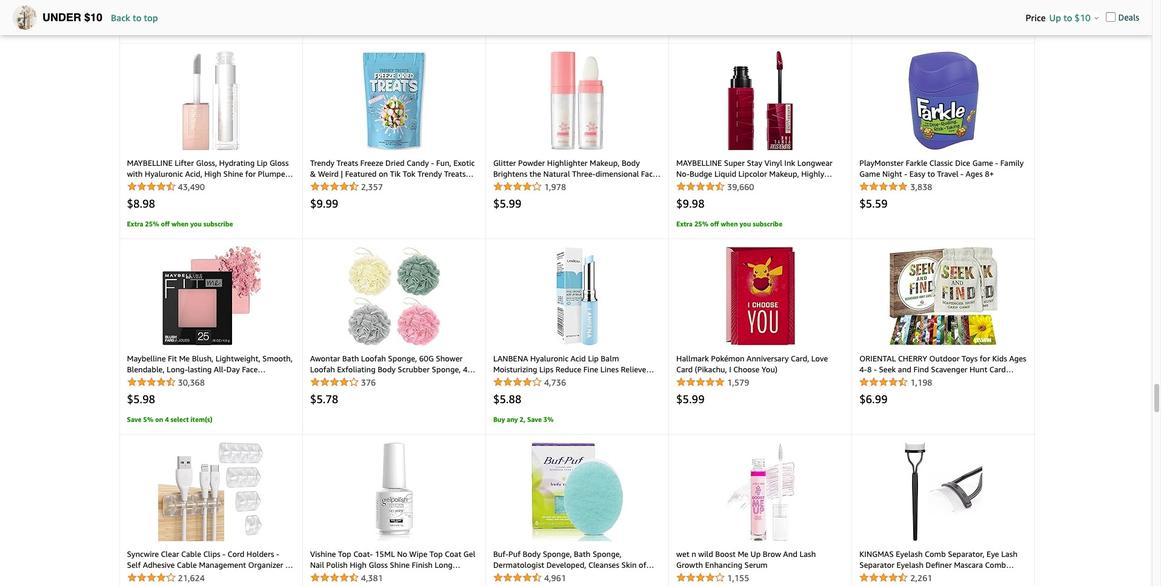 Task type: locate. For each thing, give the bounding box(es) containing it.
lifter
[[175, 158, 194, 168]]

2 vertical spatial body
[[523, 550, 541, 560]]

1 off from the left
[[161, 220, 170, 228]]

lips,
[[158, 180, 174, 190]]

maybelline up budge
[[677, 158, 722, 168]]

shine up the professional
[[390, 561, 410, 571]]

card up camping
[[990, 365, 1007, 375]]

0 horizontal spatial body
[[378, 365, 396, 375]]

outdoor
[[930, 354, 960, 364]]

count inside buf-puf body sponge, bath sponge, dermatologist developed, cleanses skin of dirt, and excess oil, reusable, exfoliating, 1 count
[[493, 583, 515, 587]]

0 horizontal spatial top
[[338, 550, 352, 560]]

subscribe down the 0.14
[[753, 220, 783, 228]]

fl inside maybelline super stay vinyl ink longwear no-budge liquid lipcolor makeup, highly pigmented color and instant shine, royal, deep wine red lipstick, 0.14 fl oz, 1 count
[[782, 191, 787, 201]]

on down $5.98
[[155, 416, 163, 424]]

1 vertical spatial long-
[[524, 376, 545, 386]]

super
[[724, 158, 745, 168]]

body inside awontar bath loofah sponge, 60g shower loofah exfoliating body scrubber sponge, 4 count bath mesh pouf ball for women and men
[[378, 365, 396, 375]]

long-
[[167, 365, 188, 375], [524, 376, 545, 386]]

lasting down nail
[[310, 572, 336, 582]]

high inside 'vishine top coat- 15ml no wipe top coat gel nail polish high gloss shine finish long lasting home diy professional manicure'
[[350, 561, 367, 571]]

1 vertical spatial up
[[751, 550, 761, 560]]

longwear
[[798, 158, 833, 168]]

makeup, down ink
[[770, 169, 800, 179]]

0 horizontal spatial maybelline
[[127, 158, 173, 168]]

me right fit
[[179, 354, 190, 364]]

makeup,
[[590, 158, 620, 168], [770, 169, 800, 179]]

1 horizontal spatial lash
[[1002, 550, 1018, 560]]

cover
[[917, 572, 937, 582]]

8
[[868, 365, 872, 375]]

top up 'long'
[[430, 550, 443, 560]]

popover image
[[1095, 16, 1099, 19]]

for inside awontar bath loofah sponge, 60g shower loofah exfoliating body scrubber sponge, 4 count bath mesh pouf ball for women and men
[[408, 376, 418, 386]]

you)
[[762, 365, 778, 375]]

plumper
[[258, 169, 288, 179]]

0 vertical spatial powder
[[518, 158, 545, 168]]

boost
[[716, 550, 736, 560]]

definer
[[926, 561, 952, 571]]

1 vertical spatial comb
[[986, 561, 1007, 571]]

exfoliating
[[337, 365, 376, 375]]

1 horizontal spatial extra 25% off  when you subscribe
[[677, 220, 783, 228]]

- right 8
[[874, 365, 877, 375]]

0 vertical spatial select
[[171, 24, 189, 32]]

powder down natural
[[551, 180, 577, 190]]

and inside buf-puf body sponge, bath sponge, dermatologist developed, cleanses skin of dirt, and excess oil, reusable, exfoliating, 1 count
[[511, 572, 525, 582]]

with inside kingmas eyelash comb separator, eye lash separator eyelash definer mascara comb applicator with cover - arc designed
[[899, 572, 915, 582]]

1 vertical spatial lasting
[[310, 572, 336, 582]]

0 vertical spatial me
[[179, 354, 190, 364]]

bath down exfoliating
[[334, 376, 351, 386]]

acid
[[571, 354, 586, 364]]

0 horizontal spatial 1
[[239, 376, 243, 386]]

1 maybelline from the left
[[127, 158, 173, 168]]

high up silver
[[204, 169, 221, 179]]

game inside oriental cherry outdoor toys for kids ages 4-8 - seek and find scavenger hunt card game - summer fun outside yard camping activities for family toddlers age 3-5 8-12
[[860, 376, 881, 386]]

0 horizontal spatial fl
[[568, 387, 573, 397]]

1 vertical spatial 5%
[[143, 416, 153, 424]]

$5.59
[[860, 197, 888, 210]]

shower
[[436, 354, 463, 364]]

1 extra 25% off  when you subscribe from the left
[[127, 220, 233, 228]]

mesh
[[353, 376, 371, 386]]

loofah up exfoliating
[[361, 354, 386, 364]]

loofah
[[361, 354, 386, 364], [310, 365, 335, 375]]

0 vertical spatial enhancing
[[127, 376, 164, 386]]

0 vertical spatial hyaluronic
[[145, 169, 183, 179]]

when for $9.98
[[721, 220, 738, 228]]

0 horizontal spatial $10
[[84, 11, 102, 24]]

1 horizontal spatial subscribe
[[753, 220, 783, 228]]

ounce
[[127, 191, 150, 201]]

maybelline up looking
[[127, 158, 173, 168]]

1 horizontal spatial fl
[[782, 191, 787, 201]]

for down scrubber
[[408, 376, 418, 386]]

you down lipstick,
[[740, 220, 752, 228]]

gloss down "15ml"
[[369, 561, 388, 571]]

lash right eye
[[1002, 550, 1018, 560]]

lip down dryness
[[493, 387, 504, 397]]

1 extra from the left
[[127, 220, 143, 228]]

enhancing down boost
[[705, 561, 743, 571]]

off
[[161, 220, 170, 228], [711, 220, 719, 228]]

12
[[1003, 387, 1012, 397]]

1 vertical spatial on
[[155, 416, 163, 424]]

5% down $5.98
[[143, 416, 153, 424]]

2 vertical spatial game
[[860, 376, 881, 386]]

maybelline fit me blush, lightweight, smooth, blendable, long-lasting all-day face enhancing makeup color, pink, 1 count
[[127, 354, 293, 386]]

dermatologist
[[493, 561, 545, 571]]

2 maybelline from the left
[[677, 158, 722, 168]]

5
[[989, 387, 993, 397]]

family inside oriental cherry outdoor toys for kids ages 4-8 - seek and find scavenger hunt card game - summer fun outside yard camping activities for family toddlers age 3-5 8-12
[[907, 387, 930, 397]]

item(s)
[[191, 24, 213, 32], [191, 416, 213, 424]]

ages
[[966, 169, 983, 179], [1010, 354, 1027, 364]]

and
[[784, 550, 798, 560]]

deep
[[677, 191, 695, 201]]

anniversary
[[747, 354, 789, 364]]

1 horizontal spatial long-
[[524, 376, 545, 386]]

2 top from the left
[[430, 550, 443, 560]]

0 vertical spatial long-
[[167, 365, 188, 375]]

count down royal, at the top
[[808, 191, 830, 201]]

comb up definer on the bottom right of page
[[925, 550, 946, 560]]

1 vertical spatial item(s)
[[191, 416, 213, 424]]

up up serum
[[751, 550, 761, 560]]

women
[[420, 376, 448, 386]]

long- up the (1.8g
[[524, 376, 545, 386]]

1 vertical spatial hyaluronic
[[530, 354, 569, 364]]

0 vertical spatial family
[[1001, 158, 1024, 168]]

0 horizontal spatial card
[[677, 365, 693, 375]]

for inside maybelline lifter gloss, hydrating lip gloss with hyaluronic acid, high shine for plumper looking lips, pearl, silver pearl clear, 0.18 ounce
[[245, 169, 256, 179]]

0 horizontal spatial off
[[161, 220, 170, 228]]

$8.98
[[127, 197, 155, 210]]

brow
[[763, 550, 782, 560]]

count down dirt,
[[493, 583, 515, 587]]

0 vertical spatial gloss
[[270, 158, 289, 168]]

face
[[641, 169, 657, 179], [242, 365, 258, 375]]

1 horizontal spatial off
[[711, 220, 719, 228]]

and up lipstick,
[[739, 180, 752, 190]]

with inside maybelline lifter gloss, hydrating lip gloss with hyaluronic acid, high shine for plumper looking lips, pearl, silver pearl clear, 0.18 ounce
[[127, 169, 143, 179]]

count inside maybelline super stay vinyl ink longwear no-budge liquid lipcolor makeup, highly pigmented color and instant shine, royal, deep wine red lipstick, 0.14 fl oz, 1 count
[[808, 191, 830, 201]]

1 horizontal spatial me
[[738, 550, 749, 560]]

1 vertical spatial 4
[[463, 365, 468, 375]]

2 subscribe from the left
[[753, 220, 783, 228]]

makeup, up dimensional
[[590, 158, 620, 168]]

for down summer
[[894, 387, 905, 397]]

loofah down awontar on the bottom left
[[310, 365, 335, 375]]

with up looking
[[127, 169, 143, 179]]

2 on from the top
[[155, 416, 163, 424]]

extra down $9.98 on the right
[[677, 220, 693, 228]]

family
[[1001, 158, 1024, 168], [907, 387, 930, 397]]

1 vertical spatial family
[[907, 387, 930, 397]]

and down "dermatologist"
[[511, 572, 525, 582]]

wine
[[697, 191, 715, 201]]

up to $10
[[1050, 12, 1091, 23]]

three-
[[572, 169, 596, 179]]

and inside maybelline super stay vinyl ink longwear no-budge liquid lipcolor makeup, highly pigmented color and instant shine, royal, deep wine red lipstick, 0.14 fl oz, 1 count
[[739, 180, 752, 190]]

0 vertical spatial on
[[155, 24, 163, 32]]

1 you from the left
[[190, 220, 202, 228]]

family right dice
[[1001, 158, 1024, 168]]

1 right oz,
[[801, 191, 806, 201]]

gloss up "plumper"
[[270, 158, 289, 168]]

0 horizontal spatial high
[[204, 169, 221, 179]]

2 horizontal spatial body
[[622, 158, 640, 168]]

no-
[[677, 169, 690, 179]]

when down "red"
[[721, 220, 738, 228]]

lightweight,
[[216, 354, 260, 364]]

1 horizontal spatial when
[[721, 220, 738, 228]]

family down fun
[[907, 387, 930, 397]]

glitter
[[493, 158, 516, 168]]

0 horizontal spatial me
[[179, 354, 190, 364]]

white
[[493, 191, 515, 201]]

1 vertical spatial 1
[[239, 376, 243, 386]]

1 horizontal spatial makeup,
[[770, 169, 800, 179]]

1 select from the top
[[171, 24, 189, 32]]

hyaluronic up 'lips,'
[[145, 169, 183, 179]]

lash inside wet n wild boost me up brow and lash growth enhancing serum
[[800, 550, 816, 560]]

serum
[[745, 561, 768, 571]]

2 extra 25% off  when you subscribe from the left
[[677, 220, 783, 228]]

$5.99 down the (pikachu,
[[677, 393, 705, 406]]

0 vertical spatial makeup,
[[590, 158, 620, 168]]

1 horizontal spatial shine
[[390, 561, 410, 571]]

0 vertical spatial bath
[[342, 354, 359, 364]]

to for back
[[133, 12, 141, 23]]

1 horizontal spatial maybelline
[[677, 158, 722, 168]]

2 you from the left
[[740, 220, 752, 228]]

0 vertical spatial save 5% on 4 select item(s)
[[127, 24, 213, 32]]

eyelash
[[896, 550, 923, 560], [897, 561, 924, 571]]

up right price
[[1050, 12, 1062, 23]]

extra down '$8.98'
[[127, 220, 143, 228]]

count up men
[[310, 376, 332, 386]]

shine inside maybelline lifter gloss, hydrating lip gloss with hyaluronic acid, high shine for plumper looking lips, pearl, silver pearl clear, 0.18 ounce
[[223, 169, 243, 179]]

under
[[42, 11, 81, 24]]

2 vertical spatial bath
[[574, 550, 591, 560]]

puf
[[509, 550, 521, 560]]

0 horizontal spatial hyaluronic
[[145, 169, 183, 179]]

makeup
[[166, 376, 195, 386]]

1 horizontal spatial with
[[899, 572, 915, 582]]

0 horizontal spatial enhancing
[[127, 376, 164, 386]]

2 vertical spatial lip
[[493, 387, 504, 397]]

2 vertical spatial 1
[[644, 572, 649, 582]]

1 horizontal spatial powder
[[551, 180, 577, 190]]

manicure
[[422, 572, 455, 582]]

lip
[[257, 158, 268, 168], [588, 354, 599, 364], [493, 387, 504, 397]]

hyaluronic up lips
[[530, 354, 569, 364]]

1 horizontal spatial extra
[[677, 220, 693, 228]]

5% down top
[[143, 24, 153, 32]]

2 save 5% on 4 select item(s) from the top
[[127, 416, 213, 424]]

1 horizontal spatial body
[[523, 550, 541, 560]]

1 vertical spatial fl
[[568, 387, 573, 397]]

sponge, down shower
[[432, 365, 461, 375]]

enhancing down blendable,
[[127, 376, 164, 386]]

off down 'lips,'
[[161, 220, 170, 228]]

long- inside lanbena hyaluronic acid lip balm moisturizing lips reduce fine lines relieve dryness long-lasting protection nourishing lip care (1.8g / 0.06 fl oz)
[[524, 376, 545, 386]]

up
[[1050, 12, 1062, 23], [751, 550, 761, 560]]

separator,
[[948, 550, 985, 560]]

maybelline inside maybelline super stay vinyl ink longwear no-budge liquid lipcolor makeup, highly pigmented color and instant shine, royal, deep wine red lipstick, 0.14 fl oz, 1 count
[[677, 158, 722, 168]]

comb down eye
[[986, 561, 1007, 571]]

age
[[965, 387, 979, 397]]

and up summer
[[898, 365, 912, 375]]

with left cover
[[899, 572, 915, 582]]

bath up developed,
[[574, 550, 591, 560]]

0 horizontal spatial extra 25% off  when you subscribe
[[127, 220, 233, 228]]

sponge, up cleanses
[[593, 550, 622, 560]]

$10 left back on the top of page
[[84, 11, 102, 24]]

powder
[[518, 158, 545, 168], [551, 180, 577, 190]]

kingmas
[[860, 550, 894, 560]]

face inside maybelline fit me blush, lightweight, smooth, blendable, long-lasting all-day face enhancing makeup color, pink, 1 count
[[242, 365, 258, 375]]

subscribe
[[204, 220, 233, 228], [753, 220, 783, 228]]

1 save 5% on 4 select item(s) from the top
[[127, 24, 213, 32]]

high
[[204, 169, 221, 179], [350, 561, 367, 571]]

2 card from the left
[[990, 365, 1007, 375]]

1 vertical spatial makeup,
[[770, 169, 800, 179]]

game
[[973, 158, 994, 168], [860, 169, 881, 179], [860, 376, 881, 386]]

0 vertical spatial 5%
[[143, 24, 153, 32]]

1 right pink,
[[239, 376, 243, 386]]

2 25% from the left
[[695, 220, 709, 228]]

1 horizontal spatial hyaluronic
[[530, 354, 569, 364]]

1 vertical spatial with
[[899, 572, 915, 582]]

1 horizontal spatial enhancing
[[705, 561, 743, 571]]

1 horizontal spatial top
[[430, 550, 443, 560]]

1 vertical spatial shine
[[390, 561, 410, 571]]

1 down the of
[[644, 572, 649, 582]]

hyaluronic inside maybelline lifter gloss, hydrating lip gloss with hyaluronic acid, high shine for plumper looking lips, pearl, silver pearl clear, 0.18 ounce
[[145, 169, 183, 179]]

save 5% on 4 select item(s) down $5.98
[[127, 416, 213, 424]]

$5.99 for 1,978
[[493, 197, 522, 210]]

card down hallmark
[[677, 365, 693, 375]]

bath inside buf-puf body sponge, bath sponge, dermatologist developed, cleanses skin of dirt, and excess oil, reusable, exfoliating, 1 count
[[574, 550, 591, 560]]

- left "arc"
[[939, 572, 942, 582]]

save 5% on 4 select item(s) down top
[[127, 24, 213, 32]]

2 when from the left
[[721, 220, 738, 228]]

and right women
[[450, 376, 463, 386]]

lasting up 0.06
[[545, 376, 571, 386]]

2 extra from the left
[[677, 220, 693, 228]]

save right 2,
[[527, 416, 542, 424]]

1 horizontal spatial $5.99
[[677, 393, 705, 406]]

1 horizontal spatial lasting
[[545, 376, 571, 386]]

extra for $8.98
[[127, 220, 143, 228]]

classic
[[930, 158, 954, 168]]

save
[[127, 24, 142, 32], [127, 416, 142, 424], [527, 416, 542, 424]]

fl left oz)
[[568, 387, 573, 397]]

extra 25% off  when you subscribe
[[127, 220, 233, 228], [677, 220, 783, 228]]

top
[[144, 12, 158, 23]]

subscribe down silver
[[204, 220, 233, 228]]

liquid
[[715, 169, 737, 179]]

0 horizontal spatial subscribe
[[204, 220, 233, 228]]

the
[[530, 169, 542, 179]]

0 vertical spatial comb
[[925, 550, 946, 560]]

choose
[[734, 365, 760, 375]]

polish
[[326, 561, 348, 571]]

lips
[[540, 365, 554, 375]]

long- up makeup
[[167, 365, 188, 375]]

1 lash from the left
[[800, 550, 816, 560]]

1 vertical spatial me
[[738, 550, 749, 560]]

1 when from the left
[[172, 220, 189, 228]]

subscribe for $8.98
[[204, 220, 233, 228]]

0 horizontal spatial with
[[127, 169, 143, 179]]

1 vertical spatial save 5% on 4 select item(s)
[[127, 416, 213, 424]]

0 horizontal spatial to
[[133, 12, 141, 23]]

2 item(s) from the top
[[191, 416, 213, 424]]

blusher
[[493, 180, 520, 190]]

family inside playmonster farkle classic dice game - family game night - easy to travel - ages 8+
[[1001, 158, 1024, 168]]

1 horizontal spatial face
[[641, 169, 657, 179]]

lash
[[800, 550, 816, 560], [1002, 550, 1018, 560]]

0 vertical spatial item(s)
[[191, 24, 213, 32]]

gloss inside maybelline lifter gloss, hydrating lip gloss with hyaluronic acid, high shine for plumper looking lips, pearl, silver pearl clear, 0.18 ounce
[[270, 158, 289, 168]]

enhancing inside wet n wild boost me up brow and lash growth enhancing serum
[[705, 561, 743, 571]]

save down $5.98
[[127, 416, 142, 424]]

1 item(s) from the top
[[191, 24, 213, 32]]

awontar
[[310, 354, 340, 364]]

extra for $9.98
[[677, 220, 693, 228]]

blendable,
[[127, 365, 165, 375]]

shine down hydrating
[[223, 169, 243, 179]]

0 vertical spatial high
[[204, 169, 221, 179]]

ages left the 8+
[[966, 169, 983, 179]]

me up serum
[[738, 550, 749, 560]]

extra 25% off  when you subscribe for $8.98
[[127, 220, 233, 228]]

1 on from the top
[[155, 24, 163, 32]]

off down wine
[[711, 220, 719, 228]]

game down 8
[[860, 376, 881, 386]]

1 horizontal spatial lip
[[493, 387, 504, 397]]

0 vertical spatial up
[[1050, 12, 1062, 23]]

1 horizontal spatial family
[[1001, 158, 1024, 168]]

1
[[801, 191, 806, 201], [239, 376, 243, 386], [644, 572, 649, 582]]

makeup, inside glitter powder highlighter makeup, body brightens the natural three-dimensional face blusher patting powder highlighter. (01# white moonbeam)
[[590, 158, 620, 168]]

- inside kingmas eyelash comb separator, eye lash separator eyelash definer mascara comb applicator with cover - arc designed
[[939, 572, 942, 582]]

card inside oriental cherry outdoor toys for kids ages 4-8 - seek and find scavenger hunt card game - summer fun outside yard camping activities for family toddlers age 3-5 8-12
[[990, 365, 1007, 375]]

face right dimensional
[[641, 169, 657, 179]]

0 horizontal spatial lasting
[[310, 572, 336, 582]]

for up hunt
[[980, 354, 991, 364]]

1 vertical spatial ages
[[1010, 354, 1027, 364]]

bath up exfoliating
[[342, 354, 359, 364]]

1 horizontal spatial you
[[740, 220, 752, 228]]

separator
[[860, 561, 895, 571]]

0 horizontal spatial shine
[[223, 169, 243, 179]]

25% down $9.98 on the right
[[695, 220, 709, 228]]

2 lash from the left
[[1002, 550, 1018, 560]]

high down coat-
[[350, 561, 367, 571]]

maybelline for $8.98
[[127, 158, 173, 168]]

fl inside lanbena hyaluronic acid lip balm moisturizing lips reduce fine lines relieve dryness long-lasting protection nourishing lip care (1.8g / 0.06 fl oz)
[[568, 387, 573, 397]]

developed,
[[547, 561, 587, 571]]

body up pouf
[[378, 365, 396, 375]]

body up dimensional
[[622, 158, 640, 168]]

$5.99 down "blusher"
[[493, 197, 522, 210]]

0 horizontal spatial makeup,
[[590, 158, 620, 168]]

top up polish
[[338, 550, 352, 560]]

select
[[171, 24, 189, 32], [171, 416, 189, 424]]

cleanses
[[589, 561, 620, 571]]

0 vertical spatial $5.99
[[493, 197, 522, 210]]

ages inside playmonster farkle classic dice game - family game night - easy to travel - ages 8+
[[966, 169, 983, 179]]

to for up
[[1064, 12, 1073, 23]]

0 horizontal spatial 25%
[[145, 220, 159, 228]]

you down 43,490 on the top left
[[190, 220, 202, 228]]

1,978
[[544, 182, 566, 192]]

body inside glitter powder highlighter makeup, body brightens the natural three-dimensional face blusher patting powder highlighter. (01# white moonbeam)
[[622, 158, 640, 168]]

25% down '$8.98'
[[145, 220, 159, 228]]

1 subscribe from the left
[[204, 220, 233, 228]]

maybelline inside maybelline lifter gloss, hydrating lip gloss with hyaluronic acid, high shine for plumper looking lips, pearl, silver pearl clear, 0.18 ounce
[[127, 158, 173, 168]]

powder up the
[[518, 158, 545, 168]]

0 vertical spatial ages
[[966, 169, 983, 179]]

to right easy
[[928, 169, 936, 179]]

0 horizontal spatial long-
[[167, 365, 188, 375]]

game up the 8+
[[973, 158, 994, 168]]

when
[[172, 220, 189, 228], [721, 220, 738, 228]]

to left top
[[133, 12, 141, 23]]

shine inside 'vishine top coat- 15ml no wipe top coat gel nail polish high gloss shine finish long lasting home diy professional manicure'
[[390, 561, 410, 571]]

2 off from the left
[[711, 220, 719, 228]]

1 vertical spatial high
[[350, 561, 367, 571]]

1 inside maybelline super stay vinyl ink longwear no-budge liquid lipcolor makeup, highly pigmented color and instant shine, royal, deep wine red lipstick, 0.14 fl oz, 1 count
[[801, 191, 806, 201]]

$5.99 for 1,579
[[677, 393, 705, 406]]

$10 left popover icon
[[1075, 12, 1091, 23]]

0 horizontal spatial you
[[190, 220, 202, 228]]

1 25% from the left
[[145, 220, 159, 228]]

lip up fine
[[588, 354, 599, 364]]

on down top
[[155, 24, 163, 32]]

for up clear,
[[245, 169, 256, 179]]

2 horizontal spatial 1
[[801, 191, 806, 201]]

1 card from the left
[[677, 365, 693, 375]]

$9.99
[[310, 197, 339, 210]]

0 horizontal spatial comb
[[925, 550, 946, 560]]

face down "lightweight,"
[[242, 365, 258, 375]]

enhancing inside maybelline fit me blush, lightweight, smooth, blendable, long-lasting all-day face enhancing makeup color, pink, 1 count
[[127, 376, 164, 386]]

ink
[[785, 158, 796, 168]]



Task type: describe. For each thing, give the bounding box(es) containing it.
3-
[[981, 387, 989, 397]]

maybelline lifter gloss, hydrating lip gloss with hyaluronic acid, high shine for plumper looking lips, pearl, silver pearl clear, 0.18 ounce
[[127, 158, 289, 201]]

$9.98
[[677, 197, 705, 210]]

pigmented
[[677, 180, 716, 190]]

lasting
[[188, 365, 212, 375]]

long
[[435, 561, 453, 571]]

0 vertical spatial loofah
[[361, 354, 386, 364]]

1 horizontal spatial comb
[[986, 561, 1007, 571]]

dryness
[[493, 376, 522, 386]]

1 inside buf-puf body sponge, bath sponge, dermatologist developed, cleanses skin of dirt, and excess oil, reusable, exfoliating, 1 count
[[644, 572, 649, 582]]

count inside awontar bath loofah sponge, 60g shower loofah exfoliating body scrubber sponge, 4 count bath mesh pouf ball for women and men
[[310, 376, 332, 386]]

lip inside maybelline lifter gloss, hydrating lip gloss with hyaluronic acid, high shine for plumper looking lips, pearl, silver pearl clear, 0.18 ounce
[[257, 158, 268, 168]]

4 inside awontar bath loofah sponge, 60g shower loofah exfoliating body scrubber sponge, 4 count bath mesh pouf ball for women and men
[[463, 365, 468, 375]]

lasting inside lanbena hyaluronic acid lip balm moisturizing lips reduce fine lines relieve dryness long-lasting protection nourishing lip care (1.8g / 0.06 fl oz)
[[545, 376, 571, 386]]

dirt,
[[493, 572, 509, 582]]

0 vertical spatial 4
[[165, 24, 169, 32]]

eye
[[987, 550, 1000, 560]]

glitter powder highlighter makeup, body brightens the natural three-dimensional face blusher patting powder highlighter. (01# white moonbeam)
[[493, 158, 657, 201]]

under $10 image
[[13, 5, 37, 30]]

1 top from the left
[[338, 550, 352, 560]]

care
[[506, 387, 522, 397]]

- left easy
[[905, 169, 908, 179]]

2 vertical spatial 4
[[165, 416, 169, 424]]

camping
[[984, 376, 1016, 386]]

lanbena hyaluronic acid lip balm moisturizing lips reduce fine lines relieve dryness long-lasting protection nourishing lip care (1.8g / 0.06 fl oz)
[[493, 354, 651, 397]]

high inside maybelline lifter gloss, hydrating lip gloss with hyaluronic acid, high shine for plumper looking lips, pearl, silver pearl clear, 0.18 ounce
[[204, 169, 221, 179]]

red
[[717, 191, 731, 201]]

count inside maybelline fit me blush, lightweight, smooth, blendable, long-lasting all-day face enhancing makeup color, pink, 1 count
[[246, 376, 267, 386]]

highly
[[802, 169, 825, 179]]

pokémon
[[711, 354, 745, 364]]

mascara
[[954, 561, 984, 571]]

playmonster farkle classic dice game - family game night - easy to travel - ages 8+
[[860, 158, 1024, 179]]

1,198
[[911, 378, 933, 388]]

oriental cherry outdoor toys for kids ages 4-8 - seek and find scavenger hunt card game - summer fun outside yard camping activities for family toddlers age 3-5 8-12
[[860, 354, 1027, 397]]

2 select from the top
[[171, 416, 189, 424]]

and inside oriental cherry outdoor toys for kids ages 4-8 - seek and find scavenger hunt card game - summer fun outside yard camping activities for family toddlers age 3-5 8-12
[[898, 365, 912, 375]]

30,368
[[178, 378, 205, 388]]

0 horizontal spatial powder
[[518, 158, 545, 168]]

ages inside oriental cherry outdoor toys for kids ages 4-8 - seek and find scavenger hunt card game - summer fun outside yard camping activities for family toddlers age 3-5 8-12
[[1010, 354, 1027, 364]]

21,624
[[178, 574, 205, 584]]

2 5% from the top
[[143, 416, 153, 424]]

0 vertical spatial game
[[973, 158, 994, 168]]

1 vertical spatial bath
[[334, 376, 351, 386]]

back to top
[[111, 12, 158, 23]]

- down seek
[[883, 376, 886, 386]]

gloss,
[[196, 158, 217, 168]]

day
[[227, 365, 240, 375]]

outside
[[936, 376, 964, 386]]

$5.78
[[310, 393, 339, 406]]

lasting inside 'vishine top coat- 15ml no wipe top coat gel nail polish high gloss shine finish long lasting home diy professional manicure'
[[310, 572, 336, 582]]

highlighter
[[547, 158, 588, 168]]

hallmark pokémon anniversary card, love card (pikachu, i choose you)
[[677, 354, 828, 375]]

0 vertical spatial eyelash
[[896, 550, 923, 560]]

makeup, inside maybelline super stay vinyl ink longwear no-budge liquid lipcolor makeup, highly pigmented color and instant shine, royal, deep wine red lipstick, 0.14 fl oz, 1 count
[[770, 169, 800, 179]]

0.14
[[764, 191, 780, 201]]

maybelline
[[127, 354, 166, 364]]

pearl
[[220, 180, 238, 190]]

sponge, up scrubber
[[388, 354, 417, 364]]

seek
[[879, 365, 896, 375]]

gloss inside 'vishine top coat- 15ml no wipe top coat gel nail polish high gloss shine finish long lasting home diy professional manicure'
[[369, 561, 388, 571]]

long- inside maybelline fit me blush, lightweight, smooth, blendable, long-lasting all-day face enhancing makeup color, pink, 1 count
[[167, 365, 188, 375]]

blush,
[[192, 354, 214, 364]]

relieve
[[621, 365, 647, 375]]

buf-puf body sponge, bath sponge, dermatologist developed, cleanses skin of dirt, and excess oil, reusable, exfoliating, 1 count
[[493, 550, 649, 587]]

find
[[914, 365, 929, 375]]

acid,
[[185, 169, 202, 179]]

2 horizontal spatial lip
[[588, 354, 599, 364]]

activities
[[860, 387, 892, 397]]

up inside wet n wild boost me up brow and lash growth enhancing serum
[[751, 550, 761, 560]]

you for $9.98
[[740, 220, 752, 228]]

1 vertical spatial game
[[860, 169, 881, 179]]

budge
[[690, 169, 713, 179]]

1,155
[[728, 574, 750, 584]]

1 inside maybelline fit me blush, lightweight, smooth, blendable, long-lasting all-day face enhancing makeup color, pink, 1 count
[[239, 376, 243, 386]]

hyaluronic inside lanbena hyaluronic acid lip balm moisturizing lips reduce fine lines relieve dryness long-lasting protection nourishing lip care (1.8g / 0.06 fl oz)
[[530, 354, 569, 364]]

scrubber
[[398, 365, 430, 375]]

25% for $9.98
[[695, 220, 709, 228]]

- right dice
[[996, 158, 999, 168]]

subscribe for $9.98
[[753, 220, 783, 228]]

professional
[[376, 572, 420, 582]]

dimensional
[[596, 169, 639, 179]]

$5.98
[[127, 393, 155, 406]]

off for $9.98
[[711, 220, 719, 228]]

finish
[[412, 561, 433, 571]]

love
[[812, 354, 828, 364]]

fun
[[920, 376, 934, 386]]

me inside wet n wild boost me up brow and lash growth enhancing serum
[[738, 550, 749, 560]]

me inside maybelline fit me blush, lightweight, smooth, blendable, long-lasting all-day face enhancing makeup color, pink, 1 count
[[179, 354, 190, 364]]

15ml
[[375, 550, 395, 560]]

1 5% from the top
[[143, 24, 153, 32]]

kingmas eyelash comb separator, eye lash separator eyelash definer mascara comb applicator with cover - arc designed
[[860, 550, 1018, 582]]

save down back to top
[[127, 24, 142, 32]]

43,490
[[178, 182, 205, 192]]

$5.88
[[493, 393, 522, 406]]

n
[[692, 550, 697, 560]]

reusable,
[[566, 572, 600, 582]]

to inside playmonster farkle classic dice game - family game night - easy to travel - ages 8+
[[928, 169, 936, 179]]

buf-
[[493, 550, 509, 560]]

home
[[338, 572, 360, 582]]

kids
[[993, 354, 1008, 364]]

checkbox image
[[1106, 12, 1116, 22]]

(01#
[[624, 180, 640, 190]]

under $10
[[42, 11, 102, 24]]

25% for $8.98
[[145, 220, 159, 228]]

royal,
[[806, 180, 827, 190]]

- down dice
[[961, 169, 964, 179]]

maybelline for $9.98
[[677, 158, 722, 168]]

dice
[[956, 158, 971, 168]]

pink,
[[219, 376, 237, 386]]

moisturizing
[[493, 365, 538, 375]]

and inside awontar bath loofah sponge, 60g shower loofah exfoliating body scrubber sponge, 4 count bath mesh pouf ball for women and men
[[450, 376, 463, 386]]

1 horizontal spatial $10
[[1075, 12, 1091, 23]]

you for $8.98
[[190, 220, 202, 228]]

1 horizontal spatial up
[[1050, 12, 1062, 23]]

extra 25% off  when you subscribe for $9.98
[[677, 220, 783, 228]]

1 vertical spatial loofah
[[310, 365, 335, 375]]

sponge, up developed,
[[543, 550, 572, 560]]

farkle
[[906, 158, 928, 168]]

all-
[[214, 365, 227, 375]]

brightens
[[493, 169, 528, 179]]

card inside hallmark pokémon anniversary card, love card (pikachu, i choose you)
[[677, 365, 693, 375]]

diy
[[362, 572, 374, 582]]

wild
[[699, 550, 714, 560]]

highlighter.
[[579, 180, 621, 190]]

vinyl
[[765, 158, 783, 168]]

color,
[[197, 376, 217, 386]]

$2.78
[[127, 1, 155, 15]]

(pikachu,
[[695, 365, 727, 375]]

pouf
[[373, 376, 390, 386]]

0.18
[[262, 180, 278, 190]]

wipe
[[409, 550, 428, 560]]

instant
[[754, 180, 780, 190]]

off for $8.98
[[161, 220, 170, 228]]

lash inside kingmas eyelash comb separator, eye lash separator eyelash definer mascara comb applicator with cover - arc designed
[[1002, 550, 1018, 560]]

1 vertical spatial eyelash
[[897, 561, 924, 571]]

buy any 2, save 3%
[[493, 416, 554, 424]]

oil,
[[551, 572, 564, 582]]

when for $8.98
[[172, 220, 189, 228]]

oz,
[[789, 191, 799, 201]]

arc
[[944, 572, 956, 582]]

vishine
[[310, 550, 336, 560]]

body inside buf-puf body sponge, bath sponge, dermatologist developed, cleanses skin of dirt, and excess oil, reusable, exfoliating, 1 count
[[523, 550, 541, 560]]

face inside glitter powder highlighter makeup, body brightens the natural three-dimensional face blusher patting powder highlighter. (01# white moonbeam)
[[641, 169, 657, 179]]



Task type: vqa. For each thing, say whether or not it's contained in the screenshot.


